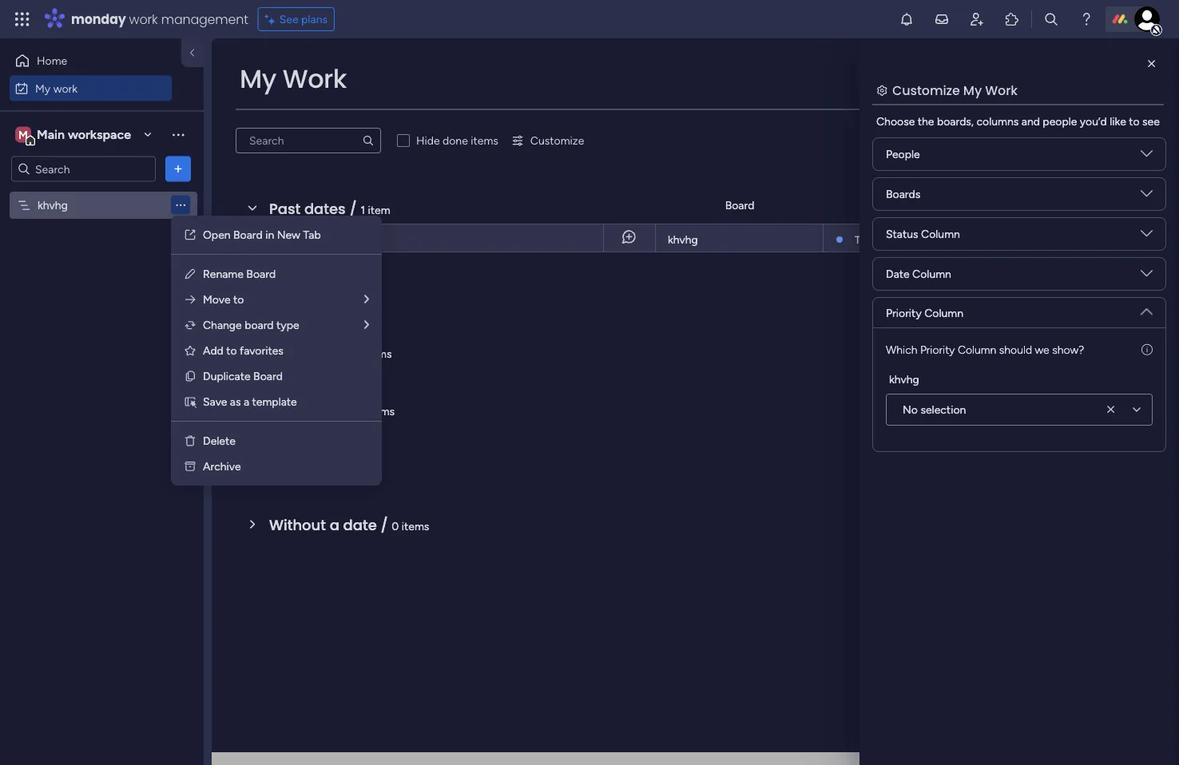 Task type: describe. For each thing, give the bounding box(es) containing it.
boards,
[[937, 115, 974, 128]]

to for move to
[[233, 293, 244, 306]]

0 horizontal spatial work
[[283, 61, 347, 97]]

month
[[876, 233, 907, 246]]

done
[[443, 134, 468, 147]]

see
[[1143, 115, 1160, 128]]

we
[[1035, 343, 1050, 356]]

customize button
[[505, 128, 591, 153]]

items inside this week / 0 items
[[364, 347, 392, 360]]

columns
[[977, 115, 1019, 128]]

to inside main content
[[1129, 115, 1140, 128]]

invite members image
[[969, 11, 985, 27]]

dapulse dropdown down arrow image for people
[[1141, 148, 1153, 166]]

open board in new tab
[[203, 228, 321, 242]]

main
[[37, 127, 65, 142]]

change
[[203, 318, 242, 332]]

dapulse dropdown down arrow image for date column
[[1141, 268, 1153, 286]]

gary orlando image
[[1135, 6, 1160, 32]]

no
[[903, 403, 918, 417]]

nov 15, 09:00 am
[[1090, 232, 1174, 244]]

apps image
[[1004, 11, 1020, 27]]

0 up this week / 0 items
[[329, 289, 336, 303]]

1 vertical spatial priority
[[920, 343, 955, 356]]

hide
[[416, 134, 440, 147]]

duplicate
[[203, 370, 251, 383]]

save
[[203, 395, 227, 409]]

move to
[[203, 293, 244, 306]]

work inside main content
[[985, 81, 1018, 99]]

archive
[[203, 460, 241, 473]]

status
[[886, 227, 918, 241]]

item
[[368, 203, 390, 217]]

add
[[203, 344, 224, 358]]

am
[[1158, 232, 1174, 244]]

1 inside past dates / 1 item
[[361, 203, 365, 217]]

plans
[[301, 12, 328, 26]]

delete image
[[184, 435, 197, 447]]

dapulse dropdown down arrow image for boards
[[1141, 188, 1153, 206]]

home button
[[10, 48, 172, 74]]

work for monday
[[129, 10, 158, 28]]

column for date column
[[912, 267, 952, 281]]

a inside main content
[[330, 515, 339, 535]]

09:00
[[1127, 232, 1155, 244]]

choose the boards, columns and people you'd like to see
[[876, 115, 1160, 128]]

change board type
[[203, 318, 299, 332]]

board for rename board
[[246, 267, 276, 281]]

items right "done"
[[471, 134, 498, 147]]

show?
[[1052, 343, 1084, 356]]

next
[[269, 400, 301, 420]]

add to favorites
[[203, 344, 283, 358]]

without
[[269, 515, 326, 535]]

monday work management
[[71, 10, 248, 28]]

which
[[886, 343, 918, 356]]

khvhg inside list box
[[38, 199, 68, 212]]

items up this week / 0 items
[[339, 289, 367, 303]]

rename board
[[203, 267, 276, 281]]

dapulse dropdown down arrow image for priority column
[[1141, 300, 1153, 318]]

hide done items
[[416, 134, 498, 147]]

choose
[[876, 115, 915, 128]]

search image
[[362, 134, 375, 147]]

board for duplicate board
[[253, 370, 283, 383]]

you'd
[[1080, 115, 1107, 128]]

group
[[880, 199, 911, 212]]

0 horizontal spatial a
[[244, 395, 249, 409]]

0 inside the without a date / 0 items
[[392, 519, 399, 533]]

rename
[[203, 267, 244, 281]]

column for status column
[[921, 227, 960, 241]]

the
[[918, 115, 934, 128]]

my inside main content
[[963, 81, 982, 99]]

priority column
[[886, 306, 964, 320]]

tab
[[303, 228, 321, 242]]

15,
[[1112, 232, 1124, 244]]

duplicate board
[[203, 370, 283, 383]]

open
[[203, 228, 231, 242]]

add to favorites image
[[184, 344, 197, 357]]

items inside 'next week / 0 items'
[[367, 404, 395, 418]]

this for week
[[269, 342, 298, 363]]

column for priority column
[[925, 306, 964, 320]]

workspace selection element
[[15, 125, 133, 146]]

khvhg list box
[[0, 189, 204, 435]]

my work
[[240, 61, 347, 97]]

home
[[37, 54, 67, 68]]

as
[[230, 395, 241, 409]]

khvhg heading
[[889, 371, 919, 387]]

archive image
[[184, 460, 197, 473]]

date for date
[[1107, 199, 1131, 212]]

selection
[[921, 403, 966, 417]]

customize my work
[[892, 81, 1018, 99]]

open board in new tab image
[[184, 228, 197, 241]]

move
[[203, 293, 231, 306]]

khvhg group
[[886, 371, 1153, 426]]



Task type: locate. For each thing, give the bounding box(es) containing it.
management
[[161, 10, 248, 28]]

0 horizontal spatial 1
[[298, 232, 303, 245]]

workspace
[[68, 127, 131, 142]]

/
[[349, 199, 357, 219], [343, 342, 351, 363], [346, 400, 353, 420], [381, 515, 388, 535]]

week for this
[[302, 342, 339, 363]]

board
[[245, 318, 274, 332]]

0 vertical spatial priority
[[886, 306, 922, 320]]

board up khvhg link
[[725, 199, 755, 212]]

0 items
[[329, 289, 367, 303]]

1 left the item
[[361, 203, 365, 217]]

to right "like"
[[1129, 115, 1140, 128]]

1 horizontal spatial khvhg
[[668, 233, 698, 246]]

should
[[999, 343, 1032, 356]]

a
[[244, 395, 249, 409], [330, 515, 339, 535]]

work down home
[[53, 81, 78, 95]]

list arrow image up this week / 0 items
[[364, 294, 369, 305]]

/ down this week / 0 items
[[346, 400, 353, 420]]

dapulse dropdown down arrow image left am
[[1141, 228, 1153, 246]]

customize inside customize button
[[530, 134, 584, 147]]

/ left the item
[[349, 199, 357, 219]]

this down type on the top left of the page
[[269, 342, 298, 363]]

0 vertical spatial date
[[1107, 199, 1131, 212]]

past
[[269, 199, 301, 219]]

1 vertical spatial this
[[269, 342, 298, 363]]

0 down '0 items'
[[354, 347, 362, 360]]

Filter dashboard by text search field
[[236, 128, 381, 153]]

new
[[277, 228, 300, 242]]

to
[[1129, 115, 1140, 128], [233, 293, 244, 306], [226, 344, 237, 358]]

without a date / 0 items
[[269, 515, 429, 535]]

2 list arrow image from the top
[[364, 319, 369, 331]]

priority
[[886, 306, 922, 320], [920, 343, 955, 356]]

like
[[1110, 115, 1126, 128]]

work
[[129, 10, 158, 28], [53, 81, 78, 95]]

dapulse dropdown down arrow image up v2 info icon
[[1141, 300, 1153, 318]]

0 horizontal spatial khvhg
[[38, 199, 68, 212]]

this for month
[[855, 233, 874, 246]]

/ for this week /
[[343, 342, 351, 363]]

/ for past dates /
[[349, 199, 357, 219]]

1 horizontal spatial customize
[[892, 81, 960, 99]]

week for next
[[305, 400, 342, 420]]

save as a template image
[[184, 395, 197, 408]]

items
[[471, 134, 498, 147], [339, 289, 367, 303], [364, 347, 392, 360], [367, 404, 395, 418], [402, 519, 429, 533]]

type
[[276, 318, 299, 332]]

0 vertical spatial list arrow image
[[364, 294, 369, 305]]

2 vertical spatial to
[[226, 344, 237, 358]]

0 horizontal spatial customize
[[530, 134, 584, 147]]

work
[[283, 61, 347, 97], [985, 81, 1018, 99]]

0 down this week / 0 items
[[357, 404, 364, 418]]

search everything image
[[1043, 11, 1059, 27]]

khvhg for khvhg group on the right of page
[[889, 372, 919, 386]]

work right monday
[[129, 10, 158, 28]]

1 vertical spatial work
[[53, 81, 78, 95]]

1 vertical spatial date
[[886, 267, 910, 281]]

select product image
[[14, 11, 30, 27]]

0 horizontal spatial this
[[269, 342, 298, 363]]

status column
[[886, 227, 960, 241]]

khvhg
[[38, 199, 68, 212], [668, 233, 698, 246], [889, 372, 919, 386]]

help image
[[1079, 11, 1095, 27]]

past dates / 1 item
[[269, 199, 390, 219]]

my work
[[35, 81, 78, 95]]

0 inside 'next week / 0 items'
[[357, 404, 364, 418]]

next week / 0 items
[[269, 400, 395, 420]]

None search field
[[236, 128, 381, 153]]

my for my work
[[240, 61, 276, 97]]

0 vertical spatial dapulse dropdown down arrow image
[[1141, 148, 1153, 166]]

favorites
[[240, 344, 283, 358]]

2 horizontal spatial khvhg
[[889, 372, 919, 386]]

see plans button
[[258, 7, 335, 31]]

my up boards,
[[963, 81, 982, 99]]

no selection
[[903, 403, 966, 417]]

date down month
[[886, 267, 910, 281]]

0 vertical spatial a
[[244, 395, 249, 409]]

monday
[[71, 10, 126, 28]]

dapulse dropdown down arrow image up 09:00 on the right of the page
[[1141, 188, 1153, 206]]

change board type image
[[184, 319, 197, 332]]

2 vertical spatial khvhg
[[889, 372, 919, 386]]

1 vertical spatial to
[[233, 293, 244, 306]]

column right status
[[921, 227, 960, 241]]

board right rename
[[246, 267, 276, 281]]

boards
[[886, 187, 921, 201]]

work inside button
[[53, 81, 78, 95]]

/ down '0 items'
[[343, 342, 351, 363]]

dates
[[304, 199, 346, 219]]

1 vertical spatial dapulse dropdown down arrow image
[[1141, 268, 1153, 286]]

1 left tab
[[298, 232, 303, 245]]

my for my work
[[35, 81, 51, 95]]

customize for customize
[[530, 134, 584, 147]]

a left date
[[330, 515, 339, 535]]

week up 'next week / 0 items'
[[302, 342, 339, 363]]

0 vertical spatial to
[[1129, 115, 1140, 128]]

project 1
[[260, 232, 303, 245]]

0 horizontal spatial work
[[53, 81, 78, 95]]

1 dapulse dropdown down arrow image from the top
[[1141, 148, 1153, 166]]

option
[[0, 191, 204, 194]]

board down favorites
[[253, 370, 283, 383]]

work down plans
[[283, 61, 347, 97]]

0 vertical spatial khvhg
[[38, 199, 68, 212]]

board inside main content
[[725, 199, 755, 212]]

move to image
[[184, 293, 197, 306]]

work up the columns
[[985, 81, 1018, 99]]

column left the should
[[958, 343, 997, 356]]

0 horizontal spatial date
[[886, 267, 910, 281]]

inbox image
[[934, 11, 950, 27]]

0
[[329, 289, 336, 303], [354, 347, 362, 360], [357, 404, 364, 418], [392, 519, 399, 533]]

dapulse dropdown down arrow image down 09:00 on the right of the page
[[1141, 268, 1153, 286]]

work for my
[[53, 81, 78, 95]]

1 horizontal spatial date
[[1107, 199, 1131, 212]]

1
[[361, 203, 365, 217], [298, 232, 303, 245]]

none search field inside main content
[[236, 128, 381, 153]]

Search in workspace field
[[34, 160, 133, 178]]

workspace options image
[[170, 126, 186, 142]]

week right next
[[305, 400, 342, 420]]

1 vertical spatial a
[[330, 515, 339, 535]]

1 horizontal spatial this
[[855, 233, 874, 246]]

items right date
[[402, 519, 429, 533]]

date column
[[886, 267, 952, 281]]

a right as
[[244, 395, 249, 409]]

main content containing past dates /
[[212, 38, 1179, 765]]

1 horizontal spatial work
[[129, 10, 158, 28]]

items down '0 items'
[[364, 347, 392, 360]]

notifications image
[[899, 11, 915, 27]]

0 horizontal spatial my
[[35, 81, 51, 95]]

see plans
[[279, 12, 328, 26]]

customize
[[892, 81, 960, 99], [530, 134, 584, 147]]

and
[[1022, 115, 1040, 128]]

1 horizontal spatial work
[[985, 81, 1018, 99]]

date for date column
[[886, 267, 910, 281]]

date
[[1107, 199, 1131, 212], [886, 267, 910, 281]]

to for add to favorites
[[226, 344, 237, 358]]

nov
[[1090, 232, 1109, 244]]

0 vertical spatial dapulse dropdown down arrow image
[[1141, 228, 1153, 246]]

this left month
[[855, 233, 874, 246]]

2 horizontal spatial my
[[963, 81, 982, 99]]

1 vertical spatial people
[[998, 199, 1033, 212]]

3 dapulse dropdown down arrow image from the top
[[1141, 300, 1153, 318]]

0 vertical spatial people
[[886, 147, 920, 161]]

my inside button
[[35, 81, 51, 95]]

list arrow image
[[364, 294, 369, 305], [364, 319, 369, 331]]

my work button
[[10, 76, 172, 101]]

1 vertical spatial list arrow image
[[364, 319, 369, 331]]

people
[[886, 147, 920, 161], [998, 199, 1033, 212]]

template
[[252, 395, 297, 409]]

0 vertical spatial week
[[302, 342, 339, 363]]

items down this week / 0 items
[[367, 404, 395, 418]]

people
[[1043, 115, 1077, 128]]

dapulse dropdown down arrow image
[[1141, 148, 1153, 166], [1141, 188, 1153, 206]]

list arrow image down '0 items'
[[364, 319, 369, 331]]

0 inside this week / 0 items
[[354, 347, 362, 360]]

1 vertical spatial 1
[[298, 232, 303, 245]]

to right move
[[233, 293, 244, 306]]

column up the priority column
[[912, 267, 952, 281]]

list arrow image for change board type
[[364, 319, 369, 331]]

1 horizontal spatial my
[[240, 61, 276, 97]]

in
[[265, 228, 274, 242]]

rename board image
[[184, 268, 197, 280]]

to right add in the left top of the page
[[226, 344, 237, 358]]

/ for next week /
[[346, 400, 353, 420]]

board for open board in new tab
[[233, 228, 263, 242]]

dapulse dropdown down arrow image
[[1141, 228, 1153, 246], [1141, 268, 1153, 286], [1141, 300, 1153, 318]]

0 vertical spatial 1
[[361, 203, 365, 217]]

0 right date
[[392, 519, 399, 533]]

this week / 0 items
[[269, 342, 392, 363]]

khvhg link
[[666, 225, 813, 253]]

dapulse dropdown down arrow image for status column
[[1141, 228, 1153, 246]]

2 dapulse dropdown down arrow image from the top
[[1141, 188, 1153, 206]]

khvhg for khvhg link
[[668, 233, 698, 246]]

1 horizontal spatial people
[[998, 199, 1033, 212]]

save as a template
[[203, 395, 297, 409]]

2 dapulse dropdown down arrow image from the top
[[1141, 268, 1153, 286]]

/ right date
[[381, 515, 388, 535]]

this
[[855, 233, 874, 246], [269, 342, 298, 363]]

priority right which
[[920, 343, 955, 356]]

my down home
[[35, 81, 51, 95]]

workspace image
[[15, 126, 31, 143]]

my down 'see plans' button
[[240, 61, 276, 97]]

1 vertical spatial week
[[305, 400, 342, 420]]

board
[[725, 199, 755, 212], [233, 228, 263, 242], [246, 267, 276, 281], [253, 370, 283, 383]]

0 vertical spatial customize
[[892, 81, 960, 99]]

which priority column should we show?
[[886, 343, 1084, 356]]

column down date column
[[925, 306, 964, 320]]

m
[[18, 128, 28, 141]]

this month
[[855, 233, 907, 246]]

project
[[260, 232, 296, 245]]

main content
[[212, 38, 1179, 765]]

items inside the without a date / 0 items
[[402, 519, 429, 533]]

2 vertical spatial dapulse dropdown down arrow image
[[1141, 300, 1153, 318]]

column
[[921, 227, 960, 241], [912, 267, 952, 281], [925, 306, 964, 320], [958, 343, 997, 356]]

customize for customize my work
[[892, 81, 960, 99]]

1 vertical spatial dapulse dropdown down arrow image
[[1141, 188, 1153, 206]]

1 dapulse dropdown down arrow image from the top
[[1141, 228, 1153, 246]]

date up "15,"
[[1107, 199, 1131, 212]]

list arrow image for move to
[[364, 294, 369, 305]]

0 horizontal spatial people
[[886, 147, 920, 161]]

dapulse dropdown down arrow image down see
[[1141, 148, 1153, 166]]

v2 info image
[[1142, 341, 1153, 358]]

1 horizontal spatial a
[[330, 515, 339, 535]]

delete
[[203, 434, 236, 448]]

0 vertical spatial this
[[855, 233, 874, 246]]

see
[[279, 12, 299, 26]]

khvhg inside group
[[889, 372, 919, 386]]

my
[[240, 61, 276, 97], [963, 81, 982, 99], [35, 81, 51, 95]]

0 vertical spatial work
[[129, 10, 158, 28]]

options image
[[170, 161, 186, 177]]

1 horizontal spatial 1
[[361, 203, 365, 217]]

date
[[343, 515, 377, 535]]

main workspace
[[37, 127, 131, 142]]

1 list arrow image from the top
[[364, 294, 369, 305]]

1 vertical spatial customize
[[530, 134, 584, 147]]

duplicate board image
[[184, 370, 197, 383]]

1 vertical spatial khvhg
[[668, 233, 698, 246]]

board left the in
[[233, 228, 263, 242]]

priority up which
[[886, 306, 922, 320]]



Task type: vqa. For each thing, say whether or not it's contained in the screenshot.
you
no



